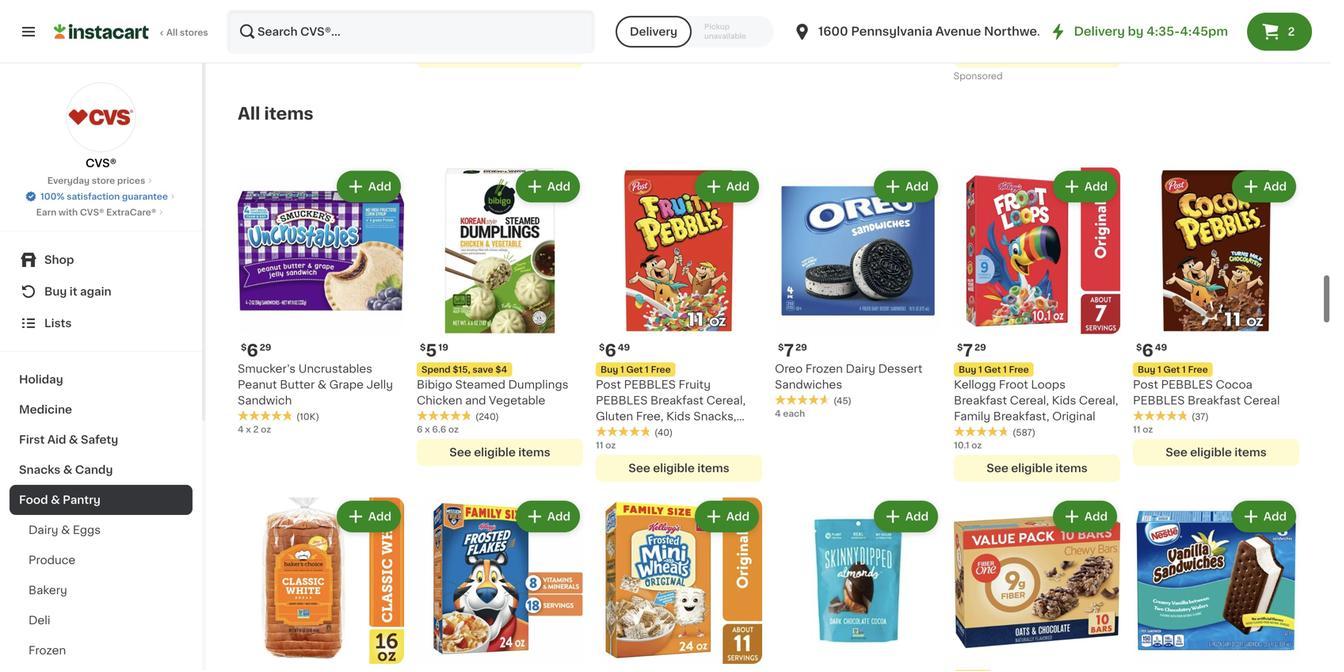Task type: describe. For each thing, give the bounding box(es) containing it.
breakfast, for buy 1 get 1 free
[[994, 335, 1050, 347]]

snacks inside "link"
[[19, 464, 60, 476]]

any
[[441, 620, 458, 629]]

nestle vanilla ice cream sandwiches
[[1133, 618, 1268, 645]]

eligible for kids
[[1011, 387, 1053, 398]]

99 for 5
[[1155, 598, 1167, 606]]

frosted flakes breakfast cereal, kids cereal, family breakfast, original
[[417, 634, 565, 671]]

$ for smucker's uncrustables peanut butter & grape jelly sandwich
[[241, 268, 247, 276]]

post for post pebbles fruity pebbles breakfast cereal, gluten free, kids snacks, small cereal box
[[596, 304, 621, 315]]

$10.99
[[995, 602, 1032, 613]]

items for bibigo steamed dumplings chicken and vegetable
[[518, 371, 551, 383]]

6 inside product group
[[417, 350, 423, 358]]

1 8 from the left
[[426, 597, 437, 614]]

eggs
[[73, 525, 101, 536]]

sandwiches for 7
[[775, 304, 842, 315]]

grape
[[329, 304, 364, 315]]

oz down "sandwich"
[[261, 350, 271, 358]]

$ inside $ 4 99
[[957, 598, 963, 606]]

see eligible items for kids
[[987, 387, 1088, 398]]

3 get from the left
[[1164, 290, 1180, 299]]

frosted for buy any 3, save $5
[[417, 634, 460, 645]]

3,
[[460, 620, 468, 629]]

eligible for cereal,
[[653, 387, 695, 398]]

1 vertical spatial save
[[470, 620, 491, 629]]

cocoa inside skinnydipped almonds, dark chocolate cocoa
[[836, 634, 872, 645]]

it
[[70, 286, 77, 297]]

get for family
[[985, 290, 1001, 299]]

buy it again
[[44, 286, 111, 297]]

smucker's
[[238, 288, 296, 299]]

fiber one chewy bars, oats & chocolate, fiber snacks
[[954, 618, 1111, 645]]

skinnydipped almonds, dark chocolate cocoa button
[[775, 422, 942, 671]]

& inside fiber one chewy bars, oats & chocolate, fiber snacks
[[954, 634, 963, 645]]

all for all items
[[238, 30, 260, 47]]

post pebbles cocoa pebbles breakfast cereal
[[1133, 304, 1280, 331]]

wheats
[[670, 618, 712, 629]]

chicken
[[417, 320, 462, 331]]

steamed
[[455, 304, 506, 315]]

see eligible items for vegetable
[[450, 371, 551, 383]]

sandwich
[[238, 320, 292, 331]]

bakery link
[[10, 575, 193, 605]]

3 1 from the left
[[979, 290, 982, 299]]

product group containing bibigo steamed dumplings chicken and vegetable
[[417, 92, 583, 391]]

29 for smucker's
[[260, 268, 271, 276]]

free for cocoa
[[1188, 290, 1208, 299]]

1600
[[818, 26, 848, 37]]

1600 pennsylvania avenue northwest
[[818, 26, 1049, 37]]

free for fruity
[[651, 290, 671, 299]]

almonds,
[[856, 618, 908, 629]]

family inside 'frosted flakes breakfast cereal, kids cereal, family breakfast, original'
[[528, 650, 565, 661]]

dessert
[[878, 288, 923, 299]]

$4
[[496, 290, 507, 299]]

49 up post pebbles cocoa pebbles breakfast cereal
[[1155, 268, 1167, 276]]

& inside 'snacks & candy' "link"
[[63, 464, 72, 476]]

29 for buy
[[975, 268, 986, 276]]

chocolate
[[775, 634, 833, 645]]

11 oz for post pebbles fruity pebbles breakfast cereal, gluten free, kids snacks, small cereal box
[[596, 366, 616, 374]]

extracare®
[[106, 208, 156, 217]]

chocolate,
[[966, 634, 1027, 645]]

food & pantry link
[[10, 485, 193, 515]]

& inside first aid & safety link
[[69, 434, 78, 445]]

add button for buy any 3, save $5
[[517, 427, 579, 455]]

frosted for 8
[[596, 618, 639, 629]]

satisfaction
[[67, 192, 120, 201]]

store
[[92, 176, 115, 185]]

6.6
[[432, 350, 446, 358]]

cream
[[1231, 618, 1268, 629]]

kellogg
[[954, 304, 996, 315]]

$ for frosted mini-wheats breakfast cereal, kids cereal, family breakfast, original
[[599, 598, 605, 606]]

original for buy 1 get 1 free
[[1053, 335, 1096, 347]]

$ 8 49
[[599, 597, 630, 614]]

$ 6 29
[[241, 267, 271, 284]]

frosted mini-wheats breakfast cereal, kids cereal, family breakfast, original
[[596, 618, 760, 661]]

oz for post pebbles fruity pebbles breakfast cereal, gluten free, kids snacks, small cereal box
[[606, 366, 616, 374]]

spend $15, save $4
[[422, 290, 507, 299]]

3 49
[[247, 597, 272, 614]]

x for spend $15, save $4
[[425, 350, 430, 358]]

1 1 from the left
[[621, 290, 624, 299]]

oats
[[1084, 618, 1111, 629]]

cvs® logo image
[[66, 82, 136, 152]]

pennsylvania
[[851, 26, 933, 37]]

see eligible items for cereal,
[[629, 387, 730, 398]]

breakfast inside post pebbles cocoa pebbles breakfast cereal
[[1188, 320, 1241, 331]]

peanut
[[238, 304, 277, 315]]

loops
[[1031, 304, 1066, 315]]

avenue
[[936, 26, 981, 37]]

first aid & safety
[[19, 434, 118, 445]]

all items
[[238, 30, 314, 47]]

eligible for cereal
[[1191, 371, 1232, 383]]

oz for kellogg froot loops breakfast cereal, kids cereal, family breakfast, original
[[972, 366, 982, 374]]

choice
[[281, 618, 321, 629]]

baker's
[[238, 618, 278, 629]]

eligible for vegetable
[[474, 371, 516, 383]]

earn with cvs® extracare® link
[[36, 206, 166, 219]]

1 vertical spatial frozen
[[29, 645, 66, 656]]

northwest
[[984, 26, 1049, 37]]

see eligible items button for cereal,
[[596, 379, 762, 406]]

11 for post pebbles fruity pebbles breakfast cereal, gluten free, kids snacks, small cereal box
[[596, 366, 603, 374]]

29 for oreo
[[796, 268, 807, 276]]

(40)
[[655, 353, 673, 362]]

add button for 5
[[1234, 427, 1295, 455]]

chewy
[[1012, 618, 1050, 629]]

bibigo steamed dumplings chicken and vegetable
[[417, 304, 569, 331]]

2 8 from the left
[[605, 597, 616, 614]]

see for post pebbles fruity pebbles breakfast cereal, gluten free, kids snacks, small cereal box
[[629, 387, 650, 398]]

3 buy 1 get 1 free from the left
[[1138, 290, 1208, 299]]

& inside food & pantry 'link'
[[51, 495, 60, 506]]

$ 4 99
[[957, 597, 989, 614]]

items for kellogg froot loops breakfast cereal, kids cereal, family breakfast, original
[[1056, 387, 1088, 398]]

cocoa inside post pebbles cocoa pebbles breakfast cereal
[[1216, 304, 1253, 315]]

x for 6
[[246, 350, 251, 358]]

0 horizontal spatial fiber
[[954, 618, 982, 629]]

all stores link
[[54, 10, 209, 54]]

free for loops
[[1009, 290, 1029, 299]]

breakfast inside frosted mini-wheats breakfast cereal, kids cereal, family breakfast, original
[[596, 634, 649, 645]]

pantry
[[63, 495, 101, 506]]

first aid & safety link
[[10, 425, 193, 455]]

prices
[[117, 176, 145, 185]]

breakfast inside 'frosted flakes breakfast cereal, kids cereal, family breakfast, original'
[[501, 634, 554, 645]]

see for bibigo steamed dumplings chicken and vegetable
[[450, 371, 471, 383]]

food & pantry
[[19, 495, 101, 506]]

one
[[985, 618, 1009, 629]]

$ for buy 1 get 1 free
[[957, 268, 963, 276]]

food
[[19, 495, 48, 506]]

4 for 6
[[238, 350, 244, 358]]

delivery by 4:35-4:45pm
[[1074, 26, 1228, 37]]

froot
[[999, 304, 1029, 315]]

breakfast, inside 'frosted flakes breakfast cereal, kids cereal, family breakfast, original'
[[417, 666, 473, 671]]

add for buy any 3, save $5
[[547, 436, 571, 447]]

5 1 from the left
[[1158, 290, 1162, 299]]

cereal inside the post pebbles fruity pebbles breakfast cereal, gluten free, kids snacks, small cereal box
[[629, 351, 665, 362]]

candy
[[75, 464, 113, 476]]

medicine
[[19, 404, 72, 415]]

11 for post pebbles cocoa pebbles breakfast cereal
[[1133, 350, 1141, 358]]

items for post pebbles cocoa pebbles breakfast cereal
[[1235, 371, 1267, 383]]

smucker's uncrustables peanut butter & grape jelly sandwich
[[238, 288, 393, 331]]

see eligible items button for kids
[[954, 379, 1121, 406]]

bakery
[[29, 585, 67, 596]]

dumplings
[[508, 304, 569, 315]]

see eligible items button for vegetable
[[417, 364, 583, 391]]

post pebbles fruity pebbles breakfast cereal, gluten free, kids snacks, small cereal box
[[596, 304, 746, 362]]



Task type: vqa. For each thing, say whether or not it's contained in the screenshot.
'&' within Beer & Cider link
no



Task type: locate. For each thing, give the bounding box(es) containing it.
snacks inside fiber one chewy bars, oats & chocolate, fiber snacks
[[1060, 634, 1100, 645]]

0 vertical spatial cereal
[[1244, 320, 1280, 331]]

buy for gluten
[[601, 290, 618, 299]]

sandwiches down oreo
[[775, 304, 842, 315]]

2 99 from the left
[[1155, 598, 1167, 606]]

cvs® up everyday store prices link
[[86, 158, 116, 169]]

see for post pebbles cocoa pebbles breakfast cereal
[[1166, 371, 1188, 383]]

3 free from the left
[[1188, 290, 1208, 299]]

instacart logo image
[[54, 22, 149, 41]]

0 vertical spatial sandwiches
[[775, 304, 842, 315]]

2 inside button
[[1288, 26, 1295, 37]]

product group containing post pebbles cocoa pebbles breakfast cereal
[[1133, 92, 1300, 391]]

oz right 6.6
[[448, 350, 459, 358]]

add button
[[517, 427, 579, 455], [1234, 427, 1295, 455]]

breakfast inside 'kellogg froot loops breakfast cereal, kids cereal, family breakfast, original'
[[954, 320, 1007, 331]]

breakfast, down any
[[417, 666, 473, 671]]

11 down small
[[596, 366, 603, 374]]

2 horizontal spatial 4
[[963, 597, 975, 614]]

oz down post pebbles cocoa pebbles breakfast cereal
[[1143, 350, 1153, 358]]

1 horizontal spatial add
[[1264, 436, 1287, 447]]

& right aid
[[69, 434, 78, 445]]

1 horizontal spatial sandwiches
[[1133, 634, 1201, 645]]

frosted
[[596, 618, 639, 629], [417, 634, 460, 645]]

1 vertical spatial 11
[[596, 366, 603, 374]]

cvs® inside earn with cvs® extracare® 'link'
[[80, 208, 104, 217]]

cereal
[[1244, 320, 1280, 331], [629, 351, 665, 362]]

8 up the buy any 3, save $5
[[426, 597, 437, 614]]

product group containing 5
[[1133, 422, 1300, 671]]

11 down post pebbles cocoa pebbles breakfast cereal
[[1133, 350, 1141, 358]]

cvs® down satisfaction
[[80, 208, 104, 217]]

1 horizontal spatial breakfast,
[[635, 650, 692, 661]]

1 horizontal spatial frosted
[[596, 618, 639, 629]]

49 inside 3 49
[[259, 598, 272, 606]]

delivery inside delivery button
[[630, 26, 678, 37]]

save inside product group
[[473, 290, 493, 299]]

buy 1 get 1 free up free,
[[601, 290, 671, 299]]

& down $ 4 99
[[954, 634, 963, 645]]

0 horizontal spatial 11 oz
[[596, 366, 616, 374]]

uncrustables
[[299, 288, 372, 299]]

0 horizontal spatial x
[[246, 350, 251, 358]]

kids down wheats
[[694, 634, 718, 645]]

2 horizontal spatial buy 1 get 1 free
[[1138, 290, 1208, 299]]

dairy
[[846, 288, 876, 299], [29, 525, 58, 536]]

see eligible items button down post pebbles cocoa pebbles breakfast cereal
[[1133, 364, 1300, 391]]

0 vertical spatial cocoa
[[1216, 304, 1253, 315]]

breakfast, for 8
[[635, 650, 692, 661]]

product group
[[417, 92, 583, 391], [596, 92, 762, 406], [954, 92, 1121, 406], [1133, 92, 1300, 391], [417, 422, 583, 671], [596, 422, 762, 671], [954, 422, 1121, 671], [1133, 422, 1300, 671]]

4 up the chocolate, at the bottom right of the page
[[963, 597, 975, 614]]

0 vertical spatial snacks
[[19, 464, 60, 476]]

skinnydipped
[[775, 618, 854, 629]]

0 horizontal spatial dairy
[[29, 525, 58, 536]]

& right food
[[51, 495, 60, 506]]

1 29 from the left
[[260, 268, 271, 276]]

x inside product group
[[425, 350, 430, 358]]

each
[[783, 334, 805, 343]]

2 buy 1 get 1 free from the left
[[959, 290, 1029, 299]]

1 99 from the left
[[977, 598, 989, 606]]

0 vertical spatial 4
[[775, 334, 781, 343]]

0 horizontal spatial frozen
[[29, 645, 66, 656]]

kids inside the post pebbles fruity pebbles breakfast cereal, gluten free, kids snacks, small cereal box
[[667, 335, 691, 347]]

see eligible items for cereal
[[1166, 371, 1267, 383]]

1
[[621, 290, 624, 299], [645, 290, 649, 299], [979, 290, 982, 299], [1003, 290, 1007, 299], [1158, 290, 1162, 299], [1182, 290, 1186, 299]]

0 vertical spatial 11
[[1133, 350, 1141, 358]]

dairy inside oreo frozen dairy dessert sandwiches
[[846, 288, 876, 299]]

$
[[241, 268, 247, 276], [778, 268, 784, 276], [957, 268, 963, 276], [599, 598, 605, 606], [957, 598, 963, 606], [1136, 598, 1142, 606]]

1 horizontal spatial 8
[[605, 597, 616, 614]]

original inside 'frosted flakes breakfast cereal, kids cereal, family breakfast, original'
[[476, 666, 519, 671]]

0 horizontal spatial sandwiches
[[775, 304, 842, 315]]

(33)
[[1192, 651, 1210, 660]]

see eligible items button down (587)
[[954, 379, 1121, 406]]

everyday
[[47, 176, 90, 185]]

49 right 3
[[259, 598, 272, 606]]

29
[[260, 268, 271, 276], [796, 268, 807, 276], [975, 268, 986, 276]]

0 horizontal spatial 4
[[238, 350, 244, 358]]

2 29 from the left
[[796, 268, 807, 276]]

99 inside $ 4 99
[[977, 598, 989, 606]]

buy 1 get 1 free up 'kellogg'
[[959, 290, 1029, 299]]

again
[[80, 286, 111, 297]]

2 vertical spatial breakfast,
[[417, 666, 473, 671]]

classic
[[324, 618, 364, 629]]

all
[[166, 28, 178, 37], [238, 30, 260, 47]]

7 inside product group
[[963, 267, 973, 284]]

breakfast
[[651, 320, 704, 331], [954, 320, 1007, 331], [1188, 320, 1241, 331], [501, 634, 554, 645], [596, 634, 649, 645]]

fiber down chewy
[[1029, 634, 1058, 645]]

original down wheats
[[694, 650, 738, 661]]

0 horizontal spatial 99
[[977, 598, 989, 606]]

get for free,
[[626, 290, 643, 299]]

1 vertical spatial cvs®
[[80, 208, 104, 217]]

8 up frosted mini-wheats breakfast cereal, kids cereal, family breakfast, original
[[605, 597, 616, 614]]

family for buy 1 get 1 free
[[954, 335, 991, 347]]

vanilla
[[1172, 618, 1208, 629]]

2 $ 7 29 from the left
[[957, 267, 986, 284]]

everyday store prices link
[[47, 174, 155, 187]]

1 horizontal spatial frozen
[[806, 288, 843, 299]]

see eligible items button down box
[[596, 379, 762, 406]]

& down uncrustables
[[318, 304, 327, 315]]

0 horizontal spatial breakfast,
[[417, 666, 473, 671]]

breakfast inside the post pebbles fruity pebbles breakfast cereal, gluten free, kids snacks, small cereal box
[[651, 320, 704, 331]]

white
[[367, 618, 400, 629]]

dark
[[911, 618, 937, 629]]

produce
[[29, 555, 75, 566]]

breakfast, inside 'kellogg froot loops breakfast cereal, kids cereal, family breakfast, original'
[[994, 335, 1050, 347]]

sandwiches down the nestle
[[1133, 634, 1201, 645]]

None search field
[[227, 10, 595, 54]]

delivery inside delivery by 4:35-4:45pm link
[[1074, 26, 1125, 37]]

$ 7 29 for oreo
[[778, 267, 807, 284]]

1 horizontal spatial delivery
[[1074, 26, 1125, 37]]

kellogg froot loops breakfast cereal, kids cereal, family breakfast, original
[[954, 304, 1119, 347]]

small
[[596, 351, 626, 362]]

0 vertical spatial fiber
[[954, 618, 982, 629]]

x down "sandwich"
[[246, 350, 251, 358]]

everyday store prices
[[47, 176, 145, 185]]

see eligible items down box
[[629, 387, 730, 398]]

49 up any
[[439, 598, 451, 606]]

7 for oreo
[[784, 267, 794, 284]]

& inside 'dairy & eggs' link
[[61, 525, 70, 536]]

$ inside "$ 6 29"
[[241, 268, 247, 276]]

1 horizontal spatial original
[[694, 650, 738, 661]]

1 vertical spatial cereal
[[629, 351, 665, 362]]

$ for oreo frozen dairy dessert sandwiches
[[778, 268, 784, 276]]

0 vertical spatial breakfast,
[[994, 335, 1050, 347]]

buy up the gluten
[[601, 290, 618, 299]]

free up the post pebbles fruity pebbles breakfast cereal, gluten free, kids snacks, small cereal box
[[651, 290, 671, 299]]

medicine link
[[10, 395, 193, 425]]

fiber
[[954, 618, 982, 629], [1029, 634, 1058, 645]]

spend
[[422, 290, 451, 299]]

see eligible items button
[[417, 364, 583, 391], [1133, 364, 1300, 391], [596, 379, 762, 406], [954, 379, 1121, 406]]

snacks down bars, at the bottom
[[1060, 634, 1100, 645]]

6 left 6.6
[[417, 350, 423, 358]]

cvs® inside cvs® link
[[86, 158, 116, 169]]

sandwiches inside nestle vanilla ice cream sandwiches
[[1133, 634, 1201, 645]]

& left eggs
[[61, 525, 70, 536]]

0 horizontal spatial family
[[528, 650, 565, 661]]

all inside all stores link
[[166, 28, 178, 37]]

family for 8
[[596, 650, 632, 661]]

29 up smucker's
[[260, 268, 271, 276]]

0 horizontal spatial post
[[596, 304, 621, 315]]

see eligible items down vegetable
[[450, 371, 551, 383]]

original for 8
[[694, 650, 738, 661]]

cocoa
[[1216, 304, 1253, 315], [836, 634, 872, 645]]

save up steamed in the left top of the page
[[473, 290, 493, 299]]

eligible down post pebbles cocoa pebbles breakfast cereal
[[1191, 371, 1232, 383]]

buy left it
[[44, 286, 67, 297]]

add for 5
[[1264, 436, 1287, 447]]

buy 1 get 1 free for family
[[959, 290, 1029, 299]]

free up froot
[[1009, 290, 1029, 299]]

0 vertical spatial 2
[[1288, 26, 1295, 37]]

pebbles
[[624, 304, 676, 315], [1161, 304, 1213, 315], [596, 320, 648, 331], [1133, 320, 1185, 331]]

sandwiches inside oreo frozen dairy dessert sandwiches
[[775, 304, 842, 315]]

frosted down any
[[417, 634, 460, 645]]

3
[[247, 597, 258, 614]]

6 x 6.6 oz
[[417, 350, 459, 358]]

see down free,
[[629, 387, 650, 398]]

oz for post pebbles cocoa pebbles breakfast cereal
[[1143, 350, 1153, 358]]

frozen inside oreo frozen dairy dessert sandwiches
[[806, 288, 843, 299]]

100% satisfaction guarantee button
[[25, 187, 177, 203]]

49 inside the $ 8 49
[[618, 598, 630, 606]]

& inside smucker's uncrustables peanut butter & grape jelly sandwich
[[318, 304, 327, 315]]

post for post pebbles cocoa pebbles breakfast cereal
[[1133, 304, 1159, 315]]

snacks & candy
[[19, 464, 113, 476]]

1 $ 7 29 from the left
[[778, 267, 807, 284]]

1 add from the left
[[547, 436, 571, 447]]

0 horizontal spatial buy 1 get 1 free
[[601, 290, 671, 299]]

1 vertical spatial original
[[694, 650, 738, 661]]

0 horizontal spatial get
[[626, 290, 643, 299]]

cvs® link
[[66, 82, 136, 171]]

buy for family
[[422, 620, 439, 629]]

49 up frosted mini-wheats breakfast cereal, kids cereal, family breakfast, original
[[618, 598, 630, 606]]

2 add button from the left
[[1234, 427, 1295, 455]]

aid
[[47, 434, 66, 445]]

stores
[[180, 28, 208, 37]]

original down flakes
[[476, 666, 519, 671]]

(587)
[[1013, 353, 1036, 362]]

save up flakes
[[470, 620, 491, 629]]

1 horizontal spatial x
[[425, 350, 430, 358]]

see eligible items down post pebbles cocoa pebbles breakfast cereal
[[1166, 371, 1267, 383]]

kids down loops
[[1052, 320, 1077, 331]]

99 right 5
[[1155, 598, 1167, 606]]

4 inside product group
[[963, 597, 975, 614]]

oz right 10.1
[[972, 366, 982, 374]]

1 horizontal spatial 11
[[1133, 350, 1141, 358]]

2 horizontal spatial get
[[1164, 290, 1180, 299]]

2 vertical spatial original
[[476, 666, 519, 671]]

4 1 from the left
[[1003, 290, 1007, 299]]

0 horizontal spatial add
[[547, 436, 571, 447]]

family inside 'kellogg froot loops breakfast cereal, kids cereal, family breakfast, original'
[[954, 335, 991, 347]]

1 free from the left
[[651, 290, 671, 299]]

0 horizontal spatial frosted
[[417, 634, 460, 645]]

delivery by 4:35-4:45pm link
[[1049, 22, 1228, 41]]

1 post from the left
[[596, 304, 621, 315]]

5
[[1142, 597, 1153, 614]]

99 for 4
[[977, 598, 989, 606]]

buy 1 get 1 free for free,
[[601, 290, 671, 299]]

100% satisfaction guarantee
[[40, 192, 168, 201]]

jelly
[[367, 304, 393, 315]]

0 horizontal spatial 8
[[426, 597, 437, 614]]

nestle
[[1133, 618, 1170, 629]]

2 add from the left
[[1264, 436, 1287, 447]]

0 horizontal spatial free
[[651, 290, 671, 299]]

1 vertical spatial cocoa
[[836, 634, 872, 645]]

delivery button
[[616, 16, 692, 48]]

see down post pebbles cocoa pebbles breakfast cereal
[[1166, 371, 1188, 383]]

1 horizontal spatial free
[[1009, 290, 1029, 299]]

cereal, inside the post pebbles fruity pebbles breakfast cereal, gluten free, kids snacks, small cereal box
[[707, 320, 746, 331]]

0 horizontal spatial all
[[166, 28, 178, 37]]

0 vertical spatial save
[[473, 290, 493, 299]]

2 post from the left
[[1133, 304, 1159, 315]]

frozen down deli
[[29, 645, 66, 656]]

6 1 from the left
[[1182, 290, 1186, 299]]

$ 7 29 for buy
[[957, 267, 986, 284]]

19
[[438, 268, 448, 276]]

all left stores
[[166, 28, 178, 37]]

$ inside $ 5 99
[[1136, 598, 1142, 606]]

2 7 from the left
[[963, 267, 973, 284]]

frosted inside frosted mini-wheats breakfast cereal, kids cereal, family breakfast, original
[[596, 618, 639, 629]]

gluten
[[596, 335, 633, 347]]

$ 7 29 up 'kellogg'
[[957, 267, 986, 284]]

see for kellogg froot loops breakfast cereal, kids cereal, family breakfast, original
[[987, 387, 1009, 398]]

0 horizontal spatial cocoa
[[836, 634, 872, 645]]

7 up oreo
[[784, 267, 794, 284]]

1 horizontal spatial 4
[[775, 334, 781, 343]]

x left 6.6
[[425, 350, 430, 358]]

cereal inside post pebbles cocoa pebbles breakfast cereal
[[1244, 320, 1280, 331]]

0 horizontal spatial 7
[[784, 267, 794, 284]]

4 left each
[[775, 334, 781, 343]]

sandwiches for 5
[[1133, 634, 1201, 645]]

original down loops
[[1053, 335, 1096, 347]]

dairy & eggs link
[[10, 515, 193, 545]]

10.1
[[954, 366, 970, 374]]

earn with cvs® extracare®
[[36, 208, 156, 217]]

get up free,
[[626, 290, 643, 299]]

7 up 'kellogg'
[[963, 267, 973, 284]]

original inside 'kellogg froot loops breakfast cereal, kids cereal, family breakfast, original'
[[1053, 335, 1096, 347]]

buy up 'kellogg'
[[959, 290, 977, 299]]

1 horizontal spatial fiber
[[1029, 634, 1058, 645]]

Search field
[[228, 11, 594, 52]]

& left candy
[[63, 464, 72, 476]]

1 7 from the left
[[784, 267, 794, 284]]

1 horizontal spatial get
[[985, 290, 1001, 299]]

with
[[59, 208, 78, 217]]

29 up 'kellogg'
[[975, 268, 986, 276]]

flakes
[[462, 634, 498, 645]]

1 horizontal spatial family
[[596, 650, 632, 661]]

0 vertical spatial frosted
[[596, 618, 639, 629]]

post inside the post pebbles fruity pebbles breakfast cereal, gluten free, kids snacks, small cereal box
[[596, 304, 621, 315]]

2 vertical spatial 4
[[963, 597, 975, 614]]

service type group
[[616, 16, 774, 48]]

0 vertical spatial dairy
[[846, 288, 876, 299]]

x
[[246, 350, 251, 358], [425, 350, 430, 358]]

snacks & candy link
[[10, 455, 193, 485]]

4 for 7
[[775, 334, 781, 343]]

49 up the gluten
[[618, 268, 630, 276]]

breakfast, inside frosted mini-wheats breakfast cereal, kids cereal, family breakfast, original
[[635, 650, 692, 661]]

1 horizontal spatial 2
[[1288, 26, 1295, 37]]

buy left any
[[422, 620, 439, 629]]

0 vertical spatial cvs®
[[86, 158, 116, 169]]

0 horizontal spatial snacks
[[19, 464, 60, 476]]

1 vertical spatial sandwiches
[[1133, 634, 1201, 645]]

buy for cereal,
[[959, 290, 977, 299]]

1 horizontal spatial 6
[[417, 350, 423, 358]]

see eligible items button down vegetable
[[417, 364, 583, 391]]

3 29 from the left
[[975, 268, 986, 276]]

family inside frosted mini-wheats breakfast cereal, kids cereal, family breakfast, original
[[596, 650, 632, 661]]

oreo
[[775, 288, 803, 299]]

6 up smucker's
[[247, 267, 258, 284]]

1 horizontal spatial 11 oz
[[1133, 350, 1153, 358]]

0 horizontal spatial original
[[476, 666, 519, 671]]

buy up post pebbles cocoa pebbles breakfast cereal
[[1138, 290, 1156, 299]]

dairy left dessert
[[846, 288, 876, 299]]

get up 'kellogg'
[[985, 290, 1001, 299]]

2 horizontal spatial free
[[1188, 290, 1208, 299]]

frosted inside 'frosted flakes breakfast cereal, kids cereal, family breakfast, original'
[[417, 634, 460, 645]]

kids inside frosted mini-wheats breakfast cereal, kids cereal, family breakfast, original
[[694, 634, 718, 645]]

1 horizontal spatial post
[[1133, 304, 1159, 315]]

eligible down box
[[653, 387, 695, 398]]

0 horizontal spatial add button
[[517, 427, 579, 455]]

2 x from the left
[[425, 350, 430, 358]]

see eligible items down (587)
[[987, 387, 1088, 398]]

bread
[[238, 634, 271, 645]]

oz
[[261, 350, 271, 358], [448, 350, 459, 358], [1143, 350, 1153, 358], [606, 366, 616, 374], [972, 366, 982, 374]]

11 oz down small
[[596, 366, 616, 374]]

buy any 3, save $5
[[422, 620, 505, 629]]

items for post pebbles fruity pebbles breakfast cereal, gluten free, kids snacks, small cereal box
[[698, 387, 730, 398]]

0 vertical spatial 6
[[247, 267, 258, 284]]

all right stores
[[238, 30, 260, 47]]

0 vertical spatial 11 oz
[[1133, 350, 1153, 358]]

product group containing post pebbles fruity pebbles breakfast cereal, gluten free, kids snacks, small cereal box
[[596, 92, 762, 406]]

delivery for delivery by 4:35-4:45pm
[[1074, 26, 1125, 37]]

1 add button from the left
[[517, 427, 579, 455]]

2 free from the left
[[1009, 290, 1029, 299]]

product group containing 4
[[954, 422, 1121, 671]]

vegetable
[[489, 320, 545, 331]]

product group containing 7
[[954, 92, 1121, 406]]

$15,
[[453, 290, 471, 299]]

oreo frozen dairy dessert sandwiches
[[775, 288, 923, 315]]

1 vertical spatial 11 oz
[[596, 366, 616, 374]]

see down 'kellogg froot loops breakfast cereal, kids cereal, family breakfast, original'
[[987, 387, 1009, 398]]

11
[[1133, 350, 1141, 358], [596, 366, 603, 374]]

butter
[[280, 304, 315, 315]]

save
[[473, 290, 493, 299], [470, 620, 491, 629]]

buy 1 get 1 free up post pebbles cocoa pebbles breakfast cereal
[[1138, 290, 1208, 299]]

free,
[[636, 335, 664, 347]]

7 for buy
[[963, 267, 973, 284]]

0 horizontal spatial 2
[[253, 350, 259, 358]]

2 get from the left
[[985, 290, 1001, 299]]

$ for nestle vanilla ice cream sandwiches
[[1136, 598, 1142, 606]]

1 vertical spatial frosted
[[417, 634, 460, 645]]

breakfast, down mini-
[[635, 650, 692, 661]]

deli
[[29, 615, 50, 626]]

kids inside 'kellogg froot loops breakfast cereal, kids cereal, family breakfast, original'
[[1052, 320, 1077, 331]]

0 horizontal spatial 11
[[596, 366, 603, 374]]

1 horizontal spatial 7
[[963, 267, 973, 284]]

family
[[954, 335, 991, 347], [528, 650, 565, 661], [596, 650, 632, 661]]

free up post pebbles cocoa pebbles breakfast cereal
[[1188, 290, 1208, 299]]

1 horizontal spatial $ 7 29
[[957, 267, 986, 284]]

1 vertical spatial 4
[[238, 350, 244, 358]]

$5
[[493, 620, 505, 629]]

1 horizontal spatial dairy
[[846, 288, 876, 299]]

post inside post pebbles cocoa pebbles breakfast cereal
[[1133, 304, 1159, 315]]

29 inside "$ 6 29"
[[260, 268, 271, 276]]

29 up oreo
[[796, 268, 807, 276]]

kids up box
[[667, 335, 691, 347]]

49 inside the 8 49
[[439, 598, 451, 606]]

0 vertical spatial original
[[1053, 335, 1096, 347]]

8
[[426, 597, 437, 614], [605, 597, 616, 614]]

buy it again link
[[10, 276, 193, 307]]

see eligible items button for cereal
[[1133, 364, 1300, 391]]

4:35-
[[1147, 26, 1180, 37]]

0 vertical spatial frozen
[[806, 288, 843, 299]]

kids inside 'frosted flakes breakfast cereal, kids cereal, family breakfast, original'
[[459, 650, 483, 661]]

$ inside the $ 8 49
[[599, 598, 605, 606]]

1 horizontal spatial cereal
[[1244, 320, 1280, 331]]

baker's choice classic white bread
[[238, 618, 400, 645]]

1 horizontal spatial 99
[[1155, 598, 1167, 606]]

all for all stores
[[166, 28, 178, 37]]

10.1 oz
[[954, 366, 982, 374]]

2 horizontal spatial breakfast,
[[994, 335, 1050, 347]]

1 vertical spatial fiber
[[1029, 634, 1058, 645]]

1 horizontal spatial cocoa
[[1216, 304, 1253, 315]]

99 inside $ 5 99
[[1155, 598, 1167, 606]]

get up post pebbles cocoa pebbles breakfast cereal
[[1164, 290, 1180, 299]]

1 get from the left
[[626, 290, 643, 299]]

8 49
[[426, 597, 451, 614]]

0 horizontal spatial delivery
[[630, 26, 678, 37]]

4 down "sandwich"
[[238, 350, 244, 358]]

1 x from the left
[[246, 350, 251, 358]]

1 buy 1 get 1 free from the left
[[601, 290, 671, 299]]

delivery for delivery
[[630, 26, 678, 37]]

eligible down and
[[474, 371, 516, 383]]

1 horizontal spatial 29
[[796, 268, 807, 276]]

bibigo
[[417, 304, 452, 315]]

original inside frosted mini-wheats breakfast cereal, kids cereal, family breakfast, original
[[694, 650, 738, 661]]

0 horizontal spatial cereal
[[629, 351, 665, 362]]

frosted down the $ 8 49
[[596, 618, 639, 629]]

produce link
[[10, 545, 193, 575]]

dairy up produce
[[29, 525, 58, 536]]

dairy & eggs
[[29, 525, 101, 536]]

2 horizontal spatial family
[[954, 335, 991, 347]]

1 vertical spatial dairy
[[29, 525, 58, 536]]

see down 6 x 6.6 oz
[[450, 371, 471, 383]]

kids down flakes
[[459, 650, 483, 661]]

$ 7 29 up oreo
[[778, 267, 807, 284]]

2 horizontal spatial original
[[1053, 335, 1096, 347]]

fiber down $ 4 99
[[954, 618, 982, 629]]

11 oz down post pebbles cocoa pebbles breakfast cereal
[[1133, 350, 1153, 358]]

0 horizontal spatial 29
[[260, 268, 271, 276]]

0 horizontal spatial 6
[[247, 267, 258, 284]]

skinnydipped almonds, dark chocolate cocoa
[[775, 618, 937, 645]]

2 1 from the left
[[645, 290, 649, 299]]

holiday link
[[10, 365, 193, 395]]

shop link
[[10, 244, 193, 276]]

1 vertical spatial 6
[[417, 350, 423, 358]]

snacks up food
[[19, 464, 60, 476]]

breakfast, up (587)
[[994, 335, 1050, 347]]

$4.99 original price: $10.99 element
[[954, 595, 1121, 616]]

1 horizontal spatial all
[[238, 30, 260, 47]]

1 horizontal spatial snacks
[[1060, 634, 1100, 645]]

99 up the 'one'
[[977, 598, 989, 606]]

1 horizontal spatial buy 1 get 1 free
[[959, 290, 1029, 299]]

1 vertical spatial 2
[[253, 350, 259, 358]]

11 oz for post pebbles cocoa pebbles breakfast cereal
[[1133, 350, 1153, 358]]

eligible down (587)
[[1011, 387, 1053, 398]]

snacks
[[19, 464, 60, 476], [1060, 634, 1100, 645]]

oz down small
[[606, 366, 616, 374]]

frozen right oreo
[[806, 288, 843, 299]]



